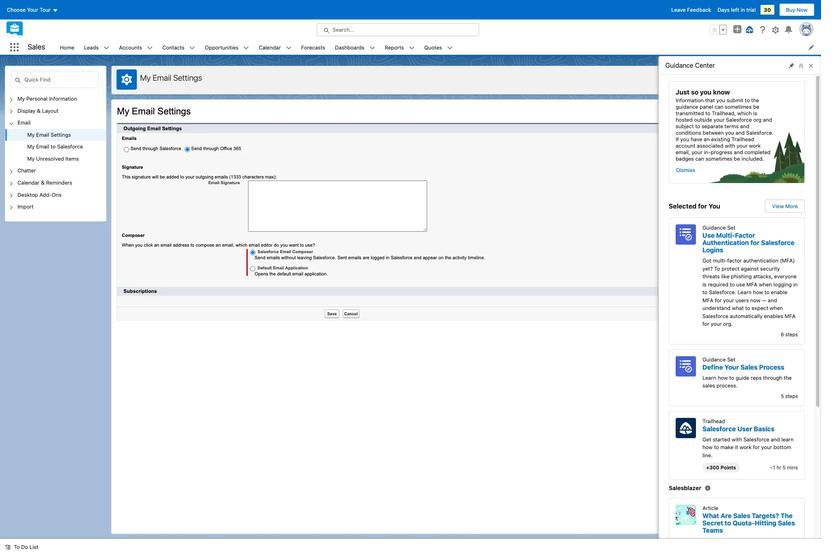 Task type: describe. For each thing, give the bounding box(es) containing it.
text default image for accounts
[[147, 45, 153, 51]]

your inside trailhead salesforce user basics get started with salesforce and learn how to make it work for your bottom line.
[[762, 445, 773, 451]]

dashboards list item
[[330, 40, 380, 55]]

reminders
[[46, 180, 72, 186]]

desktop add-ons
[[17, 192, 62, 198]]

home link
[[55, 40, 79, 55]]

what
[[732, 305, 744, 312]]

0 vertical spatial 5
[[781, 394, 784, 400]]

your left in-
[[692, 149, 703, 156]]

text default image for calendar
[[286, 45, 292, 51]]

trailhead,
[[712, 110, 736, 117]]

protect
[[722, 266, 740, 272]]

reps inside the guidance set define your sales process learn how to guide reps through the sales process.
[[751, 375, 762, 381]]

opportunities link
[[200, 40, 244, 55]]

view more button
[[766, 200, 805, 213]]

steps for define your sales process
[[786, 394, 798, 400]]

+300 points
[[707, 465, 736, 471]]

how inside trailhead salesforce user basics get started with salesforce and learn how to make it work for your bottom line.
[[703, 445, 713, 451]]

user
[[738, 426, 753, 433]]

teams
[[703, 528, 723, 535]]

quotes link
[[420, 40, 447, 55]]

chatter link
[[17, 168, 36, 175]]

guidance for guidance center
[[666, 62, 694, 69]]

salesforce. inside guidance set use multi-factor authentication for salesforce logins got multi-factor authentication (mfa) yet? to protect against security threats like phishing attacks, everyone is required to use mfa when logging in to salesforce. learn how to enable mfa for your users now — and understand what to expect when salesforce automatically enables mfa for your org.
[[709, 289, 737, 296]]

in inside guidance set use multi-factor authentication for salesforce logins got multi-factor authentication (mfa) yet? to protect against security threats like phishing attacks, everyone is required to use mfa when logging in to salesforce. learn how to enable mfa for your users now — and understand what to expect when salesforce automatically enables mfa for your org.
[[794, 281, 798, 288]]

org.
[[724, 321, 733, 327]]

1 vertical spatial sometimes
[[706, 156, 733, 162]]

process
[[760, 364, 785, 371]]

group containing my email settings
[[5, 129, 106, 165]]

~1 hr 5 mins
[[770, 465, 798, 471]]

guidance set use multi-factor authentication for salesforce logins got multi-factor authentication (mfa) yet? to protect against security threats like phishing attacks, everyone is required to use mfa when logging in to salesforce. learn how to enable mfa for your users now — and understand what to expect when salesforce automatically enables mfa for your org.
[[703, 225, 798, 327]]

article
[[703, 506, 719, 512]]

~1
[[770, 465, 776, 471]]

the inside just so you know information that you submit to the guidance panel can sometimes be transmitted to trailhead, which is hosted outside your salesforce org and subject to separate terms and conditions between you and salesforce. if you have an existing trailhead account associated with your work email, your in-progress and completed badges can sometimes be included.
[[752, 97, 760, 104]]

leads link
[[79, 40, 104, 55]]

guidance
[[676, 104, 699, 110]]

hr
[[777, 465, 782, 471]]

you right between
[[726, 130, 735, 136]]

which
[[738, 110, 752, 117]]

leaders
[[719, 538, 737, 545]]

your inside popup button
[[27, 7, 38, 13]]

to right subject
[[696, 123, 701, 130]]

30
[[764, 7, 771, 13]]

home
[[60, 44, 74, 51]]

set for your
[[728, 357, 736, 363]]

contacts
[[162, 44, 185, 51]]

with inside just so you know information that you submit to the guidance panel can sometimes be transmitted to trailhead, which is hosted outside your salesforce org and subject to separate terms and conditions between you and salesforce. if you have an existing trailhead account associated with your work email, your in-progress and completed badges can sometimes be included.
[[725, 143, 736, 149]]

+300
[[707, 465, 720, 471]]

what are sales targets? the secret to quota-hitting sales teams button
[[703, 513, 798, 535]]

salesforce down understand
[[703, 313, 729, 320]]

dashboards
[[335, 44, 365, 51]]

for left 'you'
[[699, 203, 708, 210]]

my email to salesforce link
[[27, 144, 83, 151]]

information inside just so you know information that you submit to the guidance panel can sometimes be transmitted to trailhead, which is hosted outside your salesforce org and subject to separate terms and conditions between you and salesforce. if you have an existing trailhead account associated with your work email, your in-progress and completed badges can sometimes be included.
[[676, 97, 704, 104]]

existing
[[712, 136, 731, 143]]

factor
[[728, 258, 742, 264]]

sales inside article what are sales targets? the secret to quota-hitting sales teams when leaders set sales targets that push for growth, reps have the direction they need to focu
[[747, 538, 760, 545]]

0 vertical spatial mfa
[[747, 281, 758, 288]]

choose your tour button
[[7, 3, 58, 16]]

enables
[[764, 313, 784, 320]]

email down contacts
[[153, 73, 171, 82]]

learn inside guidance set use multi-factor authentication for salesforce logins got multi-factor authentication (mfa) yet? to protect against security threats like phishing attacks, everyone is required to use mfa when logging in to salesforce. learn how to enable mfa for your users now — and understand what to expect when salesforce automatically enables mfa for your org.
[[738, 289, 752, 296]]

started
[[713, 437, 731, 443]]

choose your tour
[[7, 7, 51, 13]]

reports list item
[[380, 40, 420, 55]]

import link
[[17, 204, 34, 211]]

my personal information link
[[17, 95, 77, 103]]

my email settings tree item
[[5, 129, 106, 141]]

you
[[709, 203, 721, 210]]

Quick Find search field
[[11, 71, 99, 88]]

authentication
[[703, 239, 749, 247]]

the inside the guidance set define your sales process learn how to guide reps through the sales process.
[[784, 375, 792, 381]]

salesforce. inside just so you know information that you submit to the guidance panel can sometimes be transmitted to trailhead, which is hosted outside your salesforce org and subject to separate terms and conditions between you and salesforce. if you have an existing trailhead account associated with your work email, your in-progress and completed badges can sometimes be included.
[[747, 130, 774, 136]]

that inside article what are sales targets? the secret to quota-hitting sales teams when leaders set sales targets that push for growth, reps have the direction they need to focu
[[780, 538, 790, 545]]

work inside just so you know information that you submit to the guidance panel can sometimes be transmitted to trailhead, which is hosted outside your salesforce org and subject to separate terms and conditions between you and salesforce. if you have an existing trailhead account associated with your work email, your in-progress and completed badges can sometimes be included.
[[749, 143, 761, 149]]

when
[[703, 538, 717, 545]]

contacts list item
[[158, 40, 200, 55]]

your inside the guidance set define your sales process learn how to guide reps through the sales process.
[[725, 364, 739, 371]]

for up understand
[[715, 297, 722, 304]]

how inside the guidance set define your sales process learn how to guide reps through the sales process.
[[718, 375, 728, 381]]

forecasts link
[[296, 40, 330, 55]]

my personal information
[[17, 95, 77, 102]]

sales inside the guidance set define your sales process learn how to guide reps through the sales process.
[[703, 383, 716, 389]]

transmitted
[[676, 110, 704, 117]]

set for multi-
[[728, 225, 736, 231]]

accounts link
[[114, 40, 147, 55]]

use
[[703, 232, 715, 239]]

to up automatically
[[746, 305, 751, 312]]

to do list button
[[0, 540, 43, 556]]

targets
[[761, 538, 779, 545]]

leads
[[84, 44, 99, 51]]

email inside tree item
[[36, 132, 49, 138]]

tour
[[40, 7, 51, 13]]

salesforce up started
[[703, 426, 736, 433]]

0 vertical spatial settings
[[173, 73, 202, 82]]

it
[[736, 445, 739, 451]]

outside
[[694, 117, 713, 123]]

to inside email tree item
[[51, 144, 56, 150]]

0 horizontal spatial be
[[734, 156, 741, 162]]

& for display
[[37, 108, 41, 114]]

2 horizontal spatial mfa
[[785, 313, 796, 320]]

enable
[[771, 289, 788, 296]]

for up the authentication
[[751, 239, 760, 247]]

quota-
[[733, 520, 755, 528]]

dismiss
[[677, 167, 696, 173]]

guide
[[736, 375, 750, 381]]

0 vertical spatial sometimes
[[725, 104, 752, 110]]

0 horizontal spatial can
[[696, 156, 705, 162]]

chatter
[[17, 168, 36, 174]]

use multi-factor authentication for salesforce logins button
[[703, 232, 798, 254]]

calendar list item
[[254, 40, 296, 55]]

are
[[721, 513, 732, 520]]

accounts list item
[[114, 40, 158, 55]]

for down understand
[[703, 321, 710, 327]]

process.
[[717, 383, 738, 389]]

0 horizontal spatial mfa
[[703, 297, 714, 304]]

that inside just so you know information that you submit to the guidance panel can sometimes be transmitted to trailhead, which is hosted outside your salesforce org and subject to separate terms and conditions between you and salesforce. if you have an existing trailhead account associated with your work email, your in-progress and completed badges can sometimes be included.
[[706, 97, 715, 104]]

to up — in the right of the page
[[765, 289, 770, 296]]

6
[[781, 332, 784, 338]]

to down threats
[[703, 289, 708, 296]]

authentication
[[744, 258, 779, 264]]

to inside "button"
[[14, 544, 20, 551]]

contacts link
[[158, 40, 189, 55]]

text default image inside to do list "button"
[[5, 545, 11, 551]]

display & layout link
[[17, 108, 59, 115]]

sales right are
[[734, 513, 751, 520]]

feedback
[[688, 7, 712, 13]]

basics
[[754, 426, 775, 433]]

email,
[[676, 149, 691, 156]]

search...
[[333, 26, 355, 33]]

trial
[[747, 7, 756, 13]]

your up what
[[724, 297, 734, 304]]

progress
[[711, 149, 733, 156]]

my for my personal information link
[[17, 95, 25, 102]]

to up separate
[[706, 110, 711, 117]]

my down accounts list item
[[140, 73, 151, 82]]

calendar link
[[254, 40, 286, 55]]

article what are sales targets? the secret to quota-hitting sales teams when leaders set sales targets that push for growth, reps have the direction they need to focu
[[703, 506, 795, 556]]

opportunities
[[205, 44, 239, 51]]

you down know
[[717, 97, 726, 104]]

now
[[797, 7, 808, 13]]

salesforce inside just so you know information that you submit to the guidance panel can sometimes be transmitted to trailhead, which is hosted outside your salesforce org and subject to separate terms and conditions between you and salesforce. if you have an existing trailhead account associated with your work email, your in-progress and completed badges can sometimes be included.
[[726, 117, 752, 123]]

accounts
[[119, 44, 142, 51]]

like
[[722, 273, 730, 280]]

& for calendar
[[41, 180, 45, 186]]

opportunities list item
[[200, 40, 254, 55]]

and inside trailhead salesforce user basics get started with salesforce and learn how to make it work for your bottom line.
[[771, 437, 780, 443]]

know
[[714, 89, 730, 96]]

badges
[[676, 156, 694, 162]]



Task type: vqa. For each thing, say whether or not it's contained in the screenshot.
enables
yes



Task type: locate. For each thing, give the bounding box(es) containing it.
0 horizontal spatial your
[[27, 7, 38, 13]]

need
[[738, 554, 750, 556]]

list
[[55, 40, 822, 55]]

my email settings inside tree item
[[27, 132, 71, 138]]

and inside guidance set use multi-factor authentication for salesforce logins got multi-factor authentication (mfa) yet? to protect against security threats like phishing attacks, everyone is required to use mfa when logging in to salesforce. learn how to enable mfa for your users now — and understand what to expect when salesforce automatically enables mfa for your org.
[[768, 297, 778, 304]]

1 vertical spatial trailhead
[[703, 418, 725, 425]]

0 vertical spatial be
[[754, 104, 760, 110]]

2 steps from the top
[[786, 394, 798, 400]]

sometimes down associated
[[706, 156, 733, 162]]

work
[[749, 143, 761, 149], [740, 445, 752, 451]]

layout
[[42, 108, 59, 114]]

guidance up use in the top right of the page
[[703, 225, 726, 231]]

salesforce down basics
[[744, 437, 770, 443]]

salesforce left org
[[726, 117, 752, 123]]

subject
[[676, 123, 694, 130]]

1 horizontal spatial in
[[794, 281, 798, 288]]

1 horizontal spatial &
[[41, 180, 45, 186]]

phishing
[[731, 273, 752, 280]]

to left use at the right bottom of page
[[730, 281, 735, 288]]

security
[[761, 266, 780, 272]]

for inside trailhead salesforce user basics get started with salesforce and learn how to make it work for your bottom line.
[[753, 445, 760, 451]]

how up line.
[[703, 445, 713, 451]]

your
[[27, 7, 38, 13], [725, 364, 739, 371]]

my
[[140, 73, 151, 82], [17, 95, 25, 102], [27, 132, 35, 138], [27, 144, 35, 150], [27, 156, 35, 162]]

your left tour
[[27, 7, 38, 13]]

salesforce user basics button
[[703, 426, 775, 433]]

0 vertical spatial group
[[710, 25, 727, 35]]

how up process. at the bottom
[[718, 375, 728, 381]]

reps up need
[[745, 546, 756, 553]]

1 horizontal spatial mfa
[[747, 281, 758, 288]]

0 horizontal spatial the
[[752, 97, 760, 104]]

1 vertical spatial 5
[[783, 465, 786, 471]]

when down attacks,
[[759, 281, 773, 288]]

account
[[676, 143, 696, 149]]

1 horizontal spatial to
[[715, 266, 721, 272]]

0 vertical spatial when
[[759, 281, 773, 288]]

everyone
[[775, 273, 797, 280]]

0 vertical spatial sales
[[703, 383, 716, 389]]

an
[[704, 136, 710, 143]]

salesforce. down required
[[709, 289, 737, 296]]

0 horizontal spatial &
[[37, 108, 41, 114]]

information inside my personal information link
[[49, 95, 77, 102]]

in right left
[[741, 7, 745, 13]]

sales right set
[[747, 538, 760, 545]]

2 text default image from the left
[[244, 45, 249, 51]]

text default image right reports
[[409, 45, 415, 51]]

to down my email settings tree item
[[51, 144, 56, 150]]

salesforce up (mfa)
[[762, 239, 795, 247]]

forecasts
[[301, 44, 325, 51]]

work inside trailhead salesforce user basics get started with salesforce and learn how to make it work for your bottom line.
[[740, 445, 752, 451]]

to left "do"
[[14, 544, 20, 551]]

the
[[781, 513, 793, 520]]

selected
[[669, 203, 697, 210]]

2 set from the top
[[728, 357, 736, 363]]

users
[[736, 297, 749, 304]]

reports link
[[380, 40, 409, 55]]

have down targets
[[757, 546, 769, 553]]

1 set from the top
[[728, 225, 736, 231]]

0 horizontal spatial in
[[741, 7, 745, 13]]

text default image for contacts
[[189, 45, 195, 51]]

text default image
[[147, 45, 153, 51], [244, 45, 249, 51], [370, 45, 375, 51], [409, 45, 415, 51]]

unresolved
[[36, 156, 64, 162]]

group
[[710, 25, 727, 35], [5, 129, 106, 165]]

my email settings
[[140, 73, 202, 82], [27, 132, 71, 138]]

text default image left "do"
[[5, 545, 11, 551]]

& inside "link"
[[41, 180, 45, 186]]

sales left home
[[28, 43, 45, 51]]

1 horizontal spatial have
[[757, 546, 769, 553]]

multi-
[[713, 258, 728, 264]]

text default image for dashboards
[[370, 45, 375, 51]]

is inside just so you know information that you submit to the guidance panel can sometimes be transmitted to trailhead, which is hosted outside your salesforce org and subject to separate terms and conditions between you and salesforce. if you have an existing trailhead account associated with your work email, your in-progress and completed badges can sometimes be included.
[[754, 110, 758, 117]]

how up now
[[753, 289, 764, 296]]

get
[[703, 437, 712, 443]]

org
[[754, 117, 762, 123]]

how
[[753, 289, 764, 296], [718, 375, 728, 381], [703, 445, 713, 451]]

your left bottom
[[762, 445, 773, 451]]

you right so at top right
[[700, 89, 712, 96]]

0 vertical spatial how
[[753, 289, 764, 296]]

is down threats
[[703, 281, 707, 288]]

email up "my email to salesforce"
[[36, 132, 49, 138]]

0 horizontal spatial learn
[[703, 375, 717, 381]]

sales right hitting
[[778, 520, 795, 528]]

learn inside the guidance set define your sales process learn how to guide reps through the sales process.
[[703, 375, 717, 381]]

text default image right leads
[[104, 45, 109, 51]]

define your sales process button
[[703, 364, 785, 371]]

work right it
[[740, 445, 752, 451]]

1 vertical spatial steps
[[786, 394, 798, 400]]

text default image for quotes
[[447, 45, 453, 51]]

0 vertical spatial to
[[715, 266, 721, 272]]

0 horizontal spatial trailhead
[[703, 418, 725, 425]]

4 text default image from the left
[[409, 45, 415, 51]]

text default image inside opportunities list item
[[244, 45, 249, 51]]

calendar inside list item
[[259, 44, 281, 51]]

2 vertical spatial the
[[770, 546, 778, 553]]

got
[[703, 258, 712, 264]]

you
[[700, 89, 712, 96], [717, 97, 726, 104], [726, 130, 735, 136], [681, 136, 690, 143]]

setup tree tree
[[5, 93, 106, 221]]

guidance for guidance set define your sales process learn how to guide reps through the sales process.
[[703, 357, 726, 363]]

my for my email settings link
[[27, 132, 35, 138]]

text default image inside calendar list item
[[286, 45, 292, 51]]

1 vertical spatial group
[[5, 129, 106, 165]]

against
[[741, 266, 759, 272]]

salesforce inside my email to salesforce link
[[57, 144, 83, 150]]

my up display
[[17, 95, 25, 102]]

1 horizontal spatial calendar
[[259, 44, 281, 51]]

for inside article what are sales targets? the secret to quota-hitting sales teams when leaders set sales targets that push for growth, reps have the direction they need to focu
[[716, 546, 723, 553]]

direction
[[703, 554, 725, 556]]

2 vertical spatial guidance
[[703, 357, 726, 363]]

guidance left center
[[666, 62, 694, 69]]

5 right hr
[[783, 465, 786, 471]]

through
[[764, 375, 783, 381]]

just
[[676, 89, 690, 96]]

1 text default image from the left
[[147, 45, 153, 51]]

email down display
[[17, 120, 31, 126]]

when up enables
[[770, 305, 783, 312]]

my email settings link
[[27, 132, 71, 139]]

separate
[[702, 123, 724, 130]]

3 text default image from the left
[[370, 45, 375, 51]]

points
[[721, 465, 736, 471]]

1 vertical spatial settings
[[51, 132, 71, 138]]

5 down through on the bottom right
[[781, 394, 784, 400]]

1 vertical spatial how
[[718, 375, 728, 381]]

sales
[[28, 43, 45, 51], [741, 364, 758, 371], [734, 513, 751, 520], [778, 520, 795, 528]]

to inside the guidance set define your sales process learn how to guide reps through the sales process.
[[730, 375, 735, 381]]

1 vertical spatial with
[[732, 437, 742, 443]]

guidance for guidance set use multi-factor authentication for salesforce logins got multi-factor authentication (mfa) yet? to protect against security threats like phishing attacks, everyone is required to use mfa when logging in to salesforce. learn how to enable mfa for your users now — and understand what to expect when salesforce automatically enables mfa for your org.
[[703, 225, 726, 231]]

salesblazer
[[669, 485, 702, 492]]

my email to salesforce
[[27, 144, 83, 150]]

text default image right contacts
[[189, 45, 195, 51]]

1 horizontal spatial my email settings
[[140, 73, 202, 82]]

define
[[703, 364, 723, 371]]

1 vertical spatial calendar
[[17, 180, 40, 186]]

1 vertical spatial to
[[14, 544, 20, 551]]

your up included. in the right top of the page
[[737, 143, 748, 149]]

text default image for leads
[[104, 45, 109, 51]]

learn down define
[[703, 375, 717, 381]]

5 steps
[[781, 394, 798, 400]]

sometimes
[[725, 104, 752, 110], [706, 156, 733, 162]]

ons
[[52, 192, 62, 198]]

0 horizontal spatial to
[[14, 544, 20, 551]]

1 horizontal spatial sales
[[747, 538, 760, 545]]

0 vertical spatial the
[[752, 97, 760, 104]]

selected for you
[[669, 203, 721, 210]]

trailhead inside trailhead salesforce user basics get started with salesforce and learn how to make it work for your bottom line.
[[703, 418, 725, 425]]

terms
[[725, 123, 739, 130]]

2 vertical spatial how
[[703, 445, 713, 451]]

text default image right 'accounts'
[[147, 45, 153, 51]]

0 vertical spatial with
[[725, 143, 736, 149]]

set inside the guidance set define your sales process learn how to guide reps through the sales process.
[[728, 357, 736, 363]]

0 horizontal spatial my email settings
[[27, 132, 71, 138]]

2 vertical spatial mfa
[[785, 313, 796, 320]]

0 vertical spatial salesforce.
[[747, 130, 774, 136]]

conditions
[[676, 130, 702, 136]]

1 vertical spatial my email settings
[[27, 132, 71, 138]]

1 vertical spatial guidance
[[703, 225, 726, 231]]

0 vertical spatial learn
[[738, 289, 752, 296]]

is
[[754, 110, 758, 117], [703, 281, 707, 288]]

your left org.
[[711, 321, 722, 327]]

&
[[37, 108, 41, 114], [41, 180, 45, 186]]

1 horizontal spatial learn
[[738, 289, 752, 296]]

1 vertical spatial can
[[696, 156, 705, 162]]

that down know
[[706, 97, 715, 104]]

hosted
[[676, 117, 693, 123]]

0 horizontal spatial that
[[706, 97, 715, 104]]

1 vertical spatial &
[[41, 180, 45, 186]]

text default image inside accounts list item
[[147, 45, 153, 51]]

to down started
[[715, 445, 719, 451]]

0 vertical spatial your
[[27, 7, 38, 13]]

import
[[17, 204, 34, 210]]

my down my email settings link
[[27, 144, 35, 150]]

so
[[691, 89, 699, 96]]

text default image left forecasts
[[286, 45, 292, 51]]

0 vertical spatial is
[[754, 110, 758, 117]]

1 horizontal spatial the
[[770, 546, 778, 553]]

text default image inside the reports list item
[[409, 45, 415, 51]]

0 horizontal spatial settings
[[51, 132, 71, 138]]

trailhead
[[732, 136, 755, 143], [703, 418, 725, 425]]

to inside trailhead salesforce user basics get started with salesforce and learn how to make it work for your bottom line.
[[715, 445, 719, 451]]

is inside guidance set use multi-factor authentication for salesforce logins got multi-factor authentication (mfa) yet? to protect against security threats like phishing attacks, everyone is required to use mfa when logging in to salesforce. learn how to enable mfa for your users now — and understand what to expect when salesforce automatically enables mfa for your org.
[[703, 281, 707, 288]]

sales inside the guidance set define your sales process learn how to guide reps through the sales process.
[[741, 364, 758, 371]]

have inside article what are sales targets? the secret to quota-hitting sales teams when leaders set sales targets that push for growth, reps have the direction they need to focu
[[757, 546, 769, 553]]

how inside guidance set use multi-factor authentication for salesforce logins got multi-factor authentication (mfa) yet? to protect against security threats like phishing attacks, everyone is required to use mfa when logging in to salesforce. learn how to enable mfa for your users now — and understand what to expect when salesforce automatically enables mfa for your org.
[[753, 289, 764, 296]]

to right need
[[752, 554, 757, 556]]

the inside article what are sales targets? the secret to quota-hitting sales teams when leaders set sales targets that push for growth, reps have the direction they need to focu
[[770, 546, 778, 553]]

0 vertical spatial set
[[728, 225, 736, 231]]

have left an
[[691, 136, 703, 143]]

to inside guidance set use multi-factor authentication for salesforce logins got multi-factor authentication (mfa) yet? to protect against security threats like phishing attacks, everyone is required to use mfa when logging in to salesforce. learn how to enable mfa for your users now — and understand what to expect when salesforce automatically enables mfa for your org.
[[715, 266, 721, 272]]

my down "email" link
[[27, 132, 35, 138]]

can right badges
[[696, 156, 705, 162]]

trailhead up get
[[703, 418, 725, 425]]

in down everyone at the right
[[794, 281, 798, 288]]

dismiss button
[[676, 164, 696, 177]]

text default image left calendar link
[[244, 45, 249, 51]]

to down multi-
[[715, 266, 721, 272]]

calendar for calendar & reminders
[[17, 180, 40, 186]]

0 vertical spatial my email settings
[[140, 73, 202, 82]]

my for my email to salesforce link
[[27, 144, 35, 150]]

text default image for reports
[[409, 45, 415, 51]]

buy now
[[786, 7, 808, 13]]

that right targets
[[780, 538, 790, 545]]

1 horizontal spatial trailhead
[[732, 136, 755, 143]]

1 vertical spatial in
[[794, 281, 798, 288]]

1 horizontal spatial salesforce.
[[747, 130, 774, 136]]

panel
[[700, 104, 714, 110]]

with up it
[[732, 437, 742, 443]]

1 horizontal spatial settings
[[173, 73, 202, 82]]

reps
[[751, 375, 762, 381], [745, 546, 756, 553]]

with down terms
[[725, 143, 736, 149]]

mins
[[788, 465, 798, 471]]

the right through on the bottom right
[[784, 375, 792, 381]]

1 horizontal spatial that
[[780, 538, 790, 545]]

salesforce up the items
[[57, 144, 83, 150]]

salesforce. down org
[[747, 130, 774, 136]]

text default image inside leads list item
[[104, 45, 109, 51]]

mfa right use at the right bottom of page
[[747, 281, 758, 288]]

text default image
[[104, 45, 109, 51], [189, 45, 195, 51], [286, 45, 292, 51], [447, 45, 453, 51], [5, 545, 11, 551]]

automatically
[[730, 313, 763, 320]]

display
[[17, 108, 35, 114]]

set up define your sales process button
[[728, 357, 736, 363]]

the up which
[[752, 97, 760, 104]]

to right 'secret'
[[725, 520, 732, 528]]

trailhead inside just so you know information that you submit to the guidance panel can sometimes be transmitted to trailhead, which is hosted outside your salesforce org and subject to separate terms and conditions between you and salesforce. if you have an existing trailhead account associated with your work email, your in-progress and completed badges can sometimes be included.
[[732, 136, 755, 143]]

leads list item
[[79, 40, 114, 55]]

if
[[676, 136, 679, 143]]

reps right guide
[[751, 375, 762, 381]]

0 vertical spatial steps
[[786, 332, 798, 338]]

email tree item
[[5, 117, 106, 165]]

set inside guidance set use multi-factor authentication for salesforce logins got multi-factor authentication (mfa) yet? to protect against security threats like phishing attacks, everyone is required to use mfa when logging in to salesforce. learn how to enable mfa for your users now — and understand what to expect when salesforce automatically enables mfa for your org.
[[728, 225, 736, 231]]

0 horizontal spatial information
[[49, 95, 77, 102]]

0 vertical spatial that
[[706, 97, 715, 104]]

set
[[728, 225, 736, 231], [728, 357, 736, 363]]

information up layout
[[49, 95, 77, 102]]

1 vertical spatial your
[[725, 364, 739, 371]]

text default image for opportunities
[[244, 45, 249, 51]]

your left terms
[[714, 117, 725, 123]]

reps inside article what are sales targets? the secret to quota-hitting sales teams when leaders set sales targets that push for growth, reps have the direction they need to focu
[[745, 546, 756, 553]]

salesforce.
[[747, 130, 774, 136], [709, 289, 737, 296]]

settings inside tree item
[[51, 132, 71, 138]]

1 vertical spatial that
[[780, 538, 790, 545]]

completed
[[745, 149, 771, 156]]

0 vertical spatial can
[[715, 104, 724, 110]]

1 horizontal spatial can
[[715, 104, 724, 110]]

the down targets
[[770, 546, 778, 553]]

1 vertical spatial sales
[[747, 538, 760, 545]]

my email settings down contacts
[[140, 73, 202, 82]]

to right submit
[[745, 97, 750, 104]]

text default image inside dashboards list item
[[370, 45, 375, 51]]

1 vertical spatial when
[[770, 305, 783, 312]]

guidance inside the guidance set define your sales process learn how to guide reps through the sales process.
[[703, 357, 726, 363]]

for up direction on the right
[[716, 546, 723, 553]]

required
[[708, 281, 729, 288]]

line.
[[703, 452, 713, 459]]

text default image inside quotes list item
[[447, 45, 453, 51]]

1 vertical spatial mfa
[[703, 297, 714, 304]]

days left in trial
[[718, 7, 756, 13]]

1 vertical spatial work
[[740, 445, 752, 451]]

1 vertical spatial is
[[703, 281, 707, 288]]

1 horizontal spatial be
[[754, 104, 760, 110]]

1 vertical spatial salesforce.
[[709, 289, 737, 296]]

1 vertical spatial the
[[784, 375, 792, 381]]

sales
[[703, 383, 716, 389], [747, 538, 760, 545]]

0 horizontal spatial have
[[691, 136, 703, 143]]

view
[[773, 203, 784, 210]]

0 vertical spatial reps
[[751, 375, 762, 381]]

steps for use multi-factor authentication for salesforce logins
[[786, 332, 798, 338]]

sales left process. at the bottom
[[703, 383, 716, 389]]

to
[[745, 97, 750, 104], [706, 110, 711, 117], [696, 123, 701, 130], [51, 144, 56, 150], [730, 281, 735, 288], [703, 289, 708, 296], [765, 289, 770, 296], [746, 305, 751, 312], [730, 375, 735, 381], [715, 445, 719, 451], [725, 520, 732, 528], [752, 554, 757, 556]]

can right the panel at the right of the page
[[715, 104, 724, 110]]

email down my email settings link
[[36, 144, 49, 150]]

2 horizontal spatial the
[[784, 375, 792, 381]]

yet?
[[703, 266, 713, 272]]

& up add-
[[41, 180, 45, 186]]

text default image inside contacts list item
[[189, 45, 195, 51]]

sales up guide
[[741, 364, 758, 371]]

5
[[781, 394, 784, 400], [783, 465, 786, 471]]

leave feedback link
[[672, 7, 712, 13]]

text default image right quotes
[[447, 45, 453, 51]]

you right if
[[681, 136, 690, 143]]

0 horizontal spatial sales
[[703, 383, 716, 389]]

1 vertical spatial reps
[[745, 546, 756, 553]]

0 horizontal spatial calendar
[[17, 180, 40, 186]]

my for my unresolved items link
[[27, 156, 35, 162]]

1 horizontal spatial your
[[725, 364, 739, 371]]

personal
[[26, 95, 48, 102]]

settings
[[173, 73, 202, 82], [51, 132, 71, 138]]

mfa up understand
[[703, 297, 714, 304]]

1 horizontal spatial how
[[718, 375, 728, 381]]

with inside trailhead salesforce user basics get started with salesforce and learn how to make it work for your bottom line.
[[732, 437, 742, 443]]

list containing home
[[55, 40, 822, 55]]

1 vertical spatial learn
[[703, 375, 717, 381]]

guidance up define
[[703, 357, 726, 363]]

be
[[754, 104, 760, 110], [734, 156, 741, 162]]

1 vertical spatial set
[[728, 357, 736, 363]]

0 vertical spatial trailhead
[[732, 136, 755, 143]]

—
[[762, 297, 767, 304]]

my unresolved items
[[27, 156, 79, 162]]

1 vertical spatial have
[[757, 546, 769, 553]]

0 horizontal spatial is
[[703, 281, 707, 288]]

view more
[[773, 203, 798, 210]]

is right which
[[754, 110, 758, 117]]

0 horizontal spatial salesforce.
[[709, 289, 737, 296]]

0 vertical spatial in
[[741, 7, 745, 13]]

set up the multi-
[[728, 225, 736, 231]]

quotes list item
[[420, 40, 458, 55]]

0 vertical spatial calendar
[[259, 44, 281, 51]]

associated
[[697, 143, 724, 149]]

be left included. in the right top of the page
[[734, 156, 741, 162]]

work up included. in the right top of the page
[[749, 143, 761, 149]]

1 horizontal spatial is
[[754, 110, 758, 117]]

calendar for calendar
[[259, 44, 281, 51]]

0 vertical spatial &
[[37, 108, 41, 114]]

to up process. at the bottom
[[730, 375, 735, 381]]

steps
[[786, 332, 798, 338], [786, 394, 798, 400]]

guidance inside guidance set use multi-factor authentication for salesforce logins got multi-factor authentication (mfa) yet? to protect against security threats like phishing attacks, everyone is required to use mfa when logging in to salesforce. learn how to enable mfa for your users now — and understand what to expect when salesforce automatically enables mfa for your org.
[[703, 225, 726, 231]]

1 vertical spatial be
[[734, 156, 741, 162]]

calendar inside "link"
[[17, 180, 40, 186]]

& left layout
[[37, 108, 41, 114]]

what
[[703, 513, 720, 520]]

0 vertical spatial guidance
[[666, 62, 694, 69]]

1 steps from the top
[[786, 332, 798, 338]]

display & layout
[[17, 108, 59, 114]]

when
[[759, 281, 773, 288], [770, 305, 783, 312]]

learn up users
[[738, 289, 752, 296]]

my inside tree item
[[27, 132, 35, 138]]

have inside just so you know information that you submit to the guidance panel can sometimes be transmitted to trailhead, which is hosted outside your salesforce org and subject to separate terms and conditions between you and salesforce. if you have an existing trailhead account associated with your work email, your in-progress and completed badges can sometimes be included.
[[691, 136, 703, 143]]

your up guide
[[725, 364, 739, 371]]

my up chatter
[[27, 156, 35, 162]]

0 horizontal spatial how
[[703, 445, 713, 451]]

mfa right enables
[[785, 313, 796, 320]]



